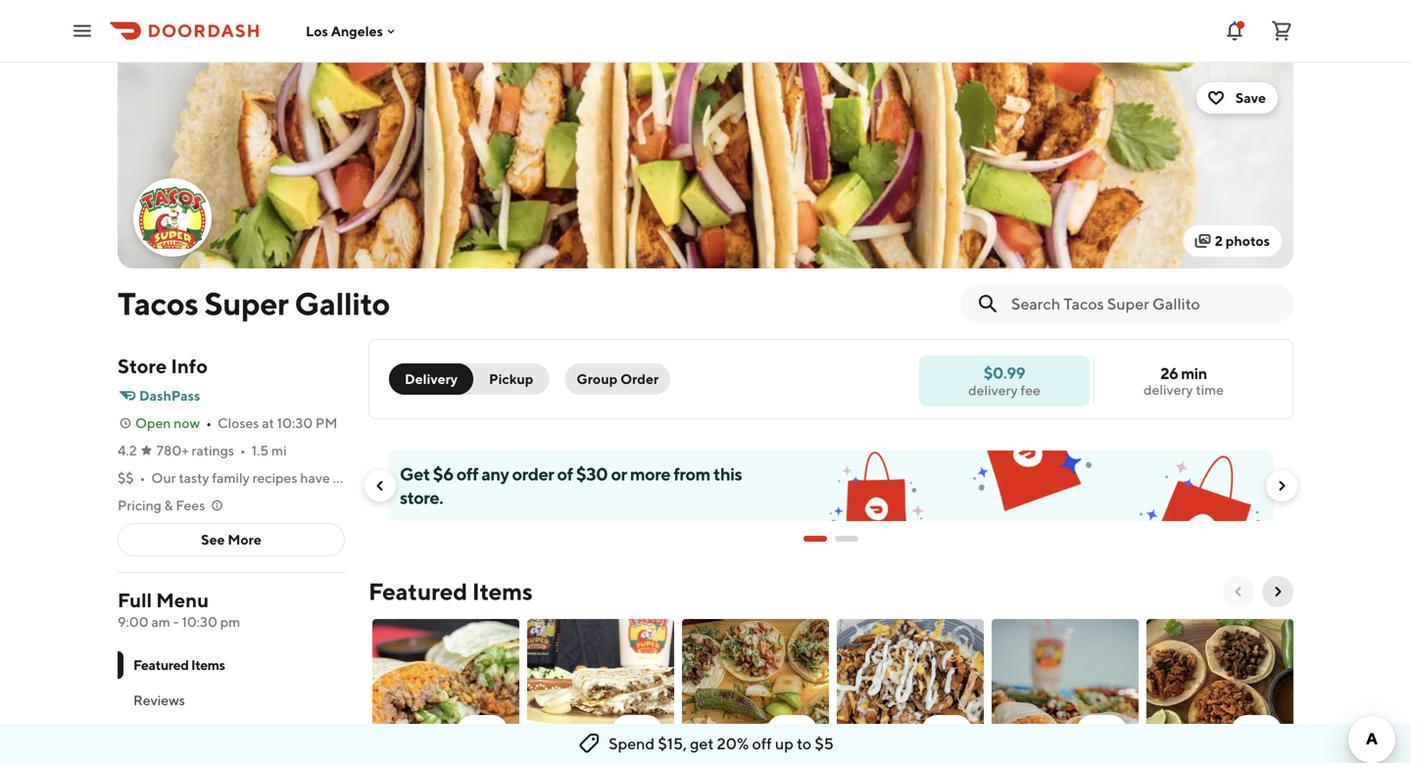 Task type: vqa. For each thing, say whether or not it's contained in the screenshot.
4.7
no



Task type: describe. For each thing, give the bounding box(es) containing it.
to
[[797, 735, 812, 753]]

of
[[557, 464, 573, 485]]

1 horizontal spatial featured items
[[369, 578, 533, 606]]

featured items heading
[[369, 576, 533, 608]]

3 taco combo image
[[1147, 620, 1294, 759]]

time
[[1196, 382, 1225, 398]]

4.2
[[118, 443, 137, 459]]

group order button
[[565, 364, 671, 395]]

2 horizontal spatial •
[[240, 443, 246, 459]]

now
[[174, 415, 200, 431]]

or
[[611, 464, 627, 485]]

780+ ratings •
[[157, 443, 246, 459]]

see
[[201, 532, 225, 548]]

super
[[204, 285, 289, 322]]

1.5 mi
[[252, 443, 287, 459]]

more
[[630, 464, 671, 485]]

$5
[[815, 735, 834, 753]]

1 vertical spatial off
[[753, 735, 772, 753]]

pickup
[[489, 371, 534, 387]]

0 items, open order cart image
[[1271, 19, 1294, 43]]

$30
[[576, 464, 608, 485]]

notification bell image
[[1224, 19, 1247, 43]]

get $6 off any order of $30 or more from this store.
[[400, 464, 742, 508]]

add for 3 taco combo image
[[1244, 723, 1271, 739]]

$$
[[118, 470, 134, 486]]

min
[[1182, 364, 1208, 383]]

up
[[775, 735, 794, 753]]

$0.99
[[984, 364, 1026, 382]]

menu
[[156, 589, 209, 612]]

dashpass
[[139, 388, 200, 404]]

Item Search search field
[[1012, 293, 1278, 315]]

add for quesadillas image
[[624, 723, 651, 739]]

pricing
[[118, 498, 162, 514]]

group
[[577, 371, 618, 387]]

open menu image
[[71, 19, 94, 43]]

full menu 9:00 am - 10:30 pm
[[118, 589, 240, 630]]

1 horizontal spatial 10:30
[[277, 415, 313, 431]]

780+
[[157, 443, 189, 459]]

• closes at 10:30 pm
[[206, 415, 338, 431]]

open now
[[135, 415, 200, 431]]

get
[[690, 735, 714, 753]]

$0.99 delivery fee
[[969, 364, 1041, 399]]

see more button
[[119, 525, 344, 556]]

next button of carousel image
[[1275, 478, 1290, 494]]

reviews
[[133, 693, 185, 709]]

group order
[[577, 371, 659, 387]]

angeles
[[331, 23, 383, 39]]

more
[[228, 532, 262, 548]]

am
[[151, 614, 170, 630]]

fees
[[176, 498, 205, 514]]

10:30 inside full menu 9:00 am - 10:30 pm
[[182, 614, 218, 630]]

1 vertical spatial previous button of carousel image
[[1231, 584, 1247, 600]]

tacos super gallito
[[118, 285, 390, 322]]

store
[[118, 355, 167, 378]]

see more
[[201, 532, 262, 548]]

store.
[[400, 487, 443, 508]]

Delivery radio
[[389, 364, 474, 395]]



Task type: locate. For each thing, give the bounding box(es) containing it.
6 add from the left
[[1244, 723, 1271, 739]]

2 photos button
[[1184, 225, 1282, 257]]

add for burrito combo "image"
[[1089, 723, 1116, 739]]

info
[[171, 355, 208, 378]]

0 vertical spatial featured
[[369, 578, 468, 606]]

pm
[[316, 415, 338, 431]]

quesadillas image
[[527, 620, 675, 759]]

burrito combo image
[[992, 620, 1139, 759]]

1 horizontal spatial previous button of carousel image
[[1231, 584, 1247, 600]]

0 horizontal spatial delivery
[[969, 382, 1018, 399]]

0 vertical spatial items
[[472, 578, 533, 606]]

pricing & fees button
[[118, 496, 225, 516]]

mi
[[272, 443, 287, 459]]

los angeles
[[306, 23, 383, 39]]

• right $$
[[140, 470, 145, 486]]

$$ •
[[118, 470, 145, 486]]

10:30 right at
[[277, 415, 313, 431]]

&
[[164, 498, 173, 514]]

from
[[674, 464, 711, 485]]

1 add from the left
[[469, 723, 496, 739]]

select promotional banner element
[[804, 522, 859, 557]]

10:30
[[277, 415, 313, 431], [182, 614, 218, 630]]

this
[[714, 464, 742, 485]]

save
[[1236, 90, 1267, 106]]

0 horizontal spatial •
[[140, 470, 145, 486]]

photos
[[1226, 233, 1271, 249]]

delivery
[[1144, 382, 1194, 398], [969, 382, 1018, 399]]

0 vertical spatial 10:30
[[277, 415, 313, 431]]

Pickup radio
[[462, 364, 549, 395]]

items inside heading
[[472, 578, 533, 606]]

0 horizontal spatial featured
[[133, 657, 189, 674]]

•
[[206, 415, 212, 431], [240, 443, 246, 459], [140, 470, 145, 486]]

tacos super gallito image
[[118, 63, 1294, 269], [135, 180, 210, 255]]

2 vertical spatial •
[[140, 470, 145, 486]]

26 min delivery time
[[1144, 364, 1225, 398]]

off right $6
[[457, 464, 478, 485]]

previous button of carousel image
[[373, 478, 388, 494], [1231, 584, 1247, 600]]

0 vertical spatial off
[[457, 464, 478, 485]]

order
[[621, 371, 659, 387]]

add for asada fries image
[[934, 723, 961, 739]]

tacos image
[[682, 620, 829, 759]]

1 vertical spatial featured
[[133, 657, 189, 674]]

featured items up burrito image
[[369, 578, 533, 606]]

0 vertical spatial previous button of carousel image
[[373, 478, 388, 494]]

1 vertical spatial items
[[191, 657, 225, 674]]

add
[[469, 723, 496, 739], [624, 723, 651, 739], [779, 723, 806, 739], [934, 723, 961, 739], [1089, 723, 1116, 739], [1244, 723, 1271, 739]]

featured
[[369, 578, 468, 606], [133, 657, 189, 674]]

reviews button
[[118, 683, 345, 719]]

at
[[262, 415, 274, 431]]

1 horizontal spatial •
[[206, 415, 212, 431]]

$15,
[[658, 735, 687, 753]]

0 horizontal spatial items
[[191, 657, 225, 674]]

delivery left the time
[[1144, 382, 1194, 398]]

next button of carousel image
[[1271, 584, 1286, 600]]

gallito
[[295, 285, 390, 322]]

any
[[482, 464, 509, 485]]

ratings
[[192, 443, 234, 459]]

store info
[[118, 355, 208, 378]]

0 vertical spatial featured items
[[369, 578, 533, 606]]

0 horizontal spatial off
[[457, 464, 478, 485]]

26
[[1161, 364, 1179, 383]]

1 vertical spatial 10:30
[[182, 614, 218, 630]]

$6
[[433, 464, 454, 485]]

featured up reviews
[[133, 657, 189, 674]]

spend $15, get 20% off up to $5
[[609, 735, 834, 753]]

delivery
[[405, 371, 458, 387]]

0 horizontal spatial 10:30
[[182, 614, 218, 630]]

featured down store.
[[369, 578, 468, 606]]

1.5
[[252, 443, 269, 459]]

1 horizontal spatial items
[[472, 578, 533, 606]]

fee
[[1021, 382, 1041, 399]]

items
[[472, 578, 533, 606], [191, 657, 225, 674]]

previous button of carousel image left next button of carousel icon
[[1231, 584, 1247, 600]]

open
[[135, 415, 171, 431]]

1 vertical spatial featured items
[[133, 657, 225, 674]]

featured items up reviews
[[133, 657, 225, 674]]

1 horizontal spatial delivery
[[1144, 382, 1194, 398]]

featured items
[[369, 578, 533, 606], [133, 657, 225, 674]]

get
[[400, 464, 430, 485]]

1 horizontal spatial off
[[753, 735, 772, 753]]

off inside 'get $6 off any order of $30 or more from this store.'
[[457, 464, 478, 485]]

pm
[[220, 614, 240, 630]]

add for burrito image
[[469, 723, 496, 739]]

los angeles button
[[306, 23, 399, 39]]

los
[[306, 23, 328, 39]]

-
[[173, 614, 179, 630]]

2 photos
[[1215, 233, 1271, 249]]

add button
[[369, 616, 524, 764], [524, 616, 678, 764], [678, 616, 833, 764], [833, 616, 988, 764], [988, 616, 1143, 764], [1143, 616, 1298, 764], [457, 716, 508, 747], [612, 716, 663, 747], [767, 716, 818, 747], [922, 716, 973, 747], [1077, 716, 1127, 747], [1232, 716, 1282, 747]]

tacos
[[118, 285, 198, 322]]

20%
[[717, 735, 749, 753]]

pricing & fees
[[118, 498, 205, 514]]

3 add from the left
[[779, 723, 806, 739]]

• right the now
[[206, 415, 212, 431]]

• left 1.5
[[240, 443, 246, 459]]

order methods option group
[[389, 364, 549, 395]]

delivery inside "$0.99 delivery fee"
[[969, 382, 1018, 399]]

4 add from the left
[[934, 723, 961, 739]]

5 add from the left
[[1089, 723, 1116, 739]]

1 vertical spatial •
[[240, 443, 246, 459]]

spend
[[609, 735, 655, 753]]

off left up at right
[[753, 735, 772, 753]]

add for tacos image
[[779, 723, 806, 739]]

full
[[118, 589, 152, 612]]

off
[[457, 464, 478, 485], [753, 735, 772, 753]]

0 horizontal spatial featured items
[[133, 657, 225, 674]]

1 horizontal spatial featured
[[369, 578, 468, 606]]

order
[[512, 464, 554, 485]]

burrito image
[[373, 620, 520, 759]]

10:30 right the -
[[182, 614, 218, 630]]

9:00
[[118, 614, 149, 630]]

save button
[[1197, 82, 1278, 114]]

previous button of carousel image left get at the bottom left
[[373, 478, 388, 494]]

2 add from the left
[[624, 723, 651, 739]]

delivery inside 26 min delivery time
[[1144, 382, 1194, 398]]

0 vertical spatial •
[[206, 415, 212, 431]]

2
[[1215, 233, 1223, 249]]

closes
[[218, 415, 259, 431]]

featured inside heading
[[369, 578, 468, 606]]

asada fries image
[[837, 620, 984, 759]]

delivery left the fee
[[969, 382, 1018, 399]]

0 horizontal spatial previous button of carousel image
[[373, 478, 388, 494]]



